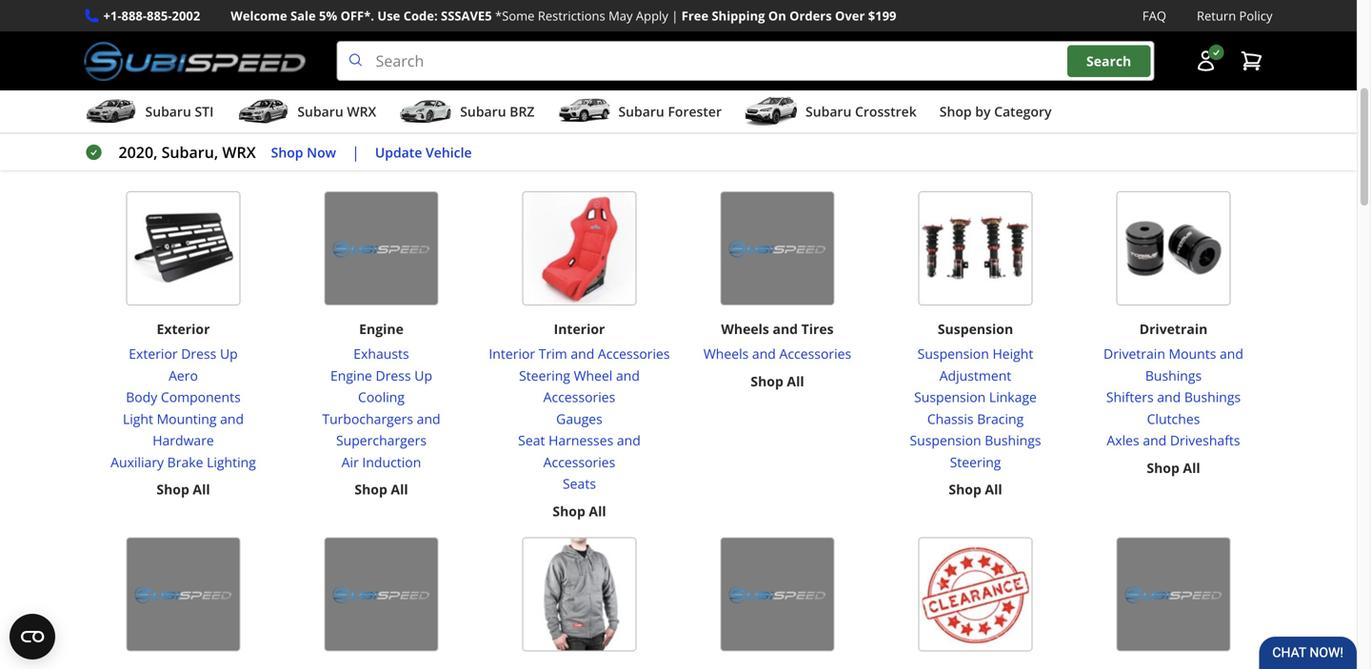 Task type: describe. For each thing, give the bounding box(es) containing it.
0 vertical spatial exterior
[[157, 320, 210, 338]]

turbochargers and superchargers link
[[290, 408, 473, 452]]

search
[[1086, 52, 1131, 70]]

induction
[[362, 453, 421, 471]]

forester
[[668, 102, 722, 121]]

wheels and tires wheels and accessories shop all
[[703, 320, 851, 390]]

subaru for subaru forester
[[618, 102, 664, 121]]

light mounting and hardware link
[[92, 408, 275, 452]]

*some
[[495, 7, 535, 24]]

a subaru wrx thumbnail image image
[[236, 97, 290, 126]]

+1-888-885-2002
[[103, 7, 200, 24]]

bushings inside the suspension suspension height adjustment suspension linkage chassis bracing suspension bushings steering shop all
[[985, 431, 1041, 450]]

wheels and tires image image
[[720, 191, 835, 306]]

brake
[[167, 453, 203, 471]]

1 vertical spatial exterior
[[129, 345, 178, 363]]

sale
[[290, 7, 316, 24]]

wheel
[[574, 366, 613, 385]]

dress inside exterior exterior dress up aero body components light mounting and hardware auxiliary brake lighting shop all
[[181, 345, 216, 363]]

cooling link
[[290, 387, 473, 408]]

cooling
[[358, 388, 405, 406]]

components
[[161, 388, 241, 406]]

seat harnesses and accessories link
[[488, 430, 671, 473]]

axles
[[1107, 431, 1139, 450]]

accessories up "seats"
[[543, 453, 615, 471]]

+1-
[[103, 7, 121, 24]]

body
[[126, 388, 157, 406]]

return
[[1197, 7, 1236, 24]]

all inside 'interior interior trim and accessories steering wheel and accessories gauges seat harnesses and accessories seats shop all'
[[589, 502, 606, 520]]

subaru for subaru sti
[[145, 102, 191, 121]]

off*.
[[340, 7, 374, 24]]

update vehicle button
[[375, 142, 472, 163]]

on
[[768, 7, 786, 24]]

suspension up suspension height adjustment link
[[938, 320, 1013, 338]]

shop inside drivetrain drivetrain mounts and bushings shifters and bushings clutches axles and driveshafts shop all
[[1147, 459, 1179, 477]]

engine exhausts engine dress up cooling turbochargers and superchargers air induction shop all
[[322, 320, 440, 499]]

subaru brz button
[[399, 94, 535, 132]]

drivetrain image image
[[1116, 191, 1231, 306]]

and inside exterior exterior dress up aero body components light mounting and hardware auxiliary brake lighting shop all
[[220, 410, 244, 428]]

shop now
[[271, 143, 336, 161]]

drivetrain drivetrain mounts and bushings shifters and bushings clutches axles and driveshafts shop all
[[1104, 320, 1243, 477]]

1 vertical spatial wheels
[[703, 345, 749, 363]]

all inside drivetrain drivetrain mounts and bushings shifters and bushings clutches axles and driveshafts shop all
[[1183, 459, 1200, 477]]

shop by category button
[[940, 94, 1052, 132]]

crosstrek
[[855, 102, 917, 121]]

exterior dress up link
[[92, 343, 275, 365]]

wheels and accessories link
[[703, 343, 851, 365]]

search input field
[[337, 41, 1154, 81]]

axles and driveshafts link
[[1082, 430, 1265, 452]]

shop all link for exterior exterior dress up aero body components light mounting and hardware auxiliary brake lighting shop all
[[156, 479, 210, 501]]

drivetrain mounts and bushings link
[[1082, 343, 1265, 387]]

and inside engine exhausts engine dress up cooling turbochargers and superchargers air induction shop all
[[417, 410, 440, 428]]

search button
[[1067, 45, 1150, 77]]

subaru crosstrek
[[806, 102, 917, 121]]

1 vertical spatial by
[[796, 134, 822, 165]]

bracing
[[977, 410, 1024, 428]]

hardware
[[153, 431, 214, 450]]

upgrades
[[684, 134, 790, 165]]

shop inside wheels and tires wheels and accessories shop all
[[751, 372, 783, 390]]

exterior image image
[[126, 191, 240, 306]]

wheel sale on subispeed image image
[[720, 538, 835, 652]]

shipping
[[712, 7, 765, 24]]

engine image image
[[324, 191, 438, 306]]

aero link
[[92, 365, 275, 387]]

shop inside engine exhausts engine dress up cooling turbochargers and superchargers air induction shop all
[[355, 480, 387, 499]]

interior interior trim and accessories steering wheel and accessories gauges seat harnesses and accessories seats shop all
[[489, 320, 670, 520]]

clutches link
[[1082, 408, 1265, 430]]

suspension image image
[[918, 191, 1033, 306]]

2020,
[[119, 142, 158, 162]]

subaru forester
[[618, 102, 722, 121]]

height
[[993, 345, 1033, 363]]

open widget image
[[10, 614, 55, 660]]

vehicle
[[426, 143, 472, 161]]

apply
[[636, 7, 668, 24]]

sssave5
[[441, 7, 492, 24]]

engine dress up link
[[290, 365, 473, 387]]

body components link
[[92, 387, 275, 408]]

seats
[[563, 475, 596, 493]]

subispeed logo image
[[84, 41, 306, 81]]

chassis bracing link
[[884, 408, 1067, 430]]

a subaru brz thumbnail image image
[[399, 97, 452, 126]]

a subaru forester thumbnail image image
[[557, 97, 611, 126]]

suspension linkage link
[[884, 387, 1067, 408]]

shop by category
[[940, 102, 1052, 121]]

now
[[307, 143, 336, 161]]

1 vertical spatial wrx
[[222, 142, 256, 162]]

steering wheel and accessories link
[[488, 365, 671, 408]]

chassis
[[927, 410, 974, 428]]

885-
[[147, 7, 172, 24]]

suspension bushings link
[[884, 430, 1067, 452]]

steering link
[[884, 452, 1067, 473]]

over
[[835, 7, 865, 24]]

shop all link for drivetrain drivetrain mounts and bushings shifters and bushings clutches axles and driveshafts shop all
[[1147, 457, 1200, 479]]

clearance image image
[[918, 538, 1033, 652]]

up inside exterior exterior dress up aero body components light mounting and hardware auxiliary brake lighting shop all
[[220, 345, 238, 363]]

0 vertical spatial drivetrain
[[1139, 320, 1208, 338]]

driveshafts
[[1170, 431, 1240, 450]]

faq
[[1142, 7, 1166, 24]]

+1-888-885-2002 link
[[103, 6, 200, 26]]

mounting
[[157, 410, 217, 428]]

update
[[375, 143, 422, 161]]

shop 2020 subaru wrx upgrades by category
[[430, 134, 927, 165]]

shop inside 'interior interior trim and accessories steering wheel and accessories gauges seat harnesses and accessories seats shop all'
[[553, 502, 585, 520]]

all inside engine exhausts engine dress up cooling turbochargers and superchargers air induction shop all
[[391, 480, 408, 499]]

lighting
[[207, 453, 256, 471]]

all inside the suspension suspension height adjustment suspension linkage chassis bracing suspension bushings steering shop all
[[985, 480, 1002, 499]]

subaru sti
[[145, 102, 214, 121]]

all inside exterior exterior dress up aero body components light mounting and hardware auxiliary brake lighting shop all
[[193, 480, 210, 499]]

wrx
[[634, 134, 678, 165]]

subaru,
[[161, 142, 218, 162]]

air induction link
[[290, 452, 473, 473]]

shop inside 'link'
[[271, 143, 303, 161]]

auxiliary
[[111, 453, 164, 471]]



Task type: vqa. For each thing, say whether or not it's contained in the screenshot.


Task type: locate. For each thing, give the bounding box(es) containing it.
category inside dropdown button
[[994, 102, 1052, 121]]

subaru wrx
[[297, 102, 376, 121]]

subaru for subaru crosstrek
[[806, 102, 852, 121]]

welcome
[[231, 7, 287, 24]]

1 vertical spatial category
[[828, 134, 927, 165]]

0 vertical spatial dress
[[181, 345, 216, 363]]

shop inside exterior exterior dress up aero body components light mounting and hardware auxiliary brake lighting shop all
[[156, 480, 189, 499]]

accessories up wheel in the bottom of the page
[[598, 345, 670, 363]]

all down wheels and accessories link
[[787, 372, 804, 390]]

0 horizontal spatial dress
[[181, 345, 216, 363]]

interior image image
[[522, 191, 636, 306]]

bushings up driveshafts
[[1184, 388, 1241, 406]]

1 vertical spatial |
[[351, 142, 360, 162]]

sti
[[195, 102, 214, 121]]

mounts
[[1169, 345, 1216, 363]]

subaru forester button
[[557, 94, 722, 132]]

2020
[[491, 134, 544, 165]]

shop all link down the air induction link
[[355, 479, 408, 501]]

888-
[[121, 7, 147, 24]]

seat
[[518, 431, 545, 450]]

all down brake
[[193, 480, 210, 499]]

exterior up aero
[[129, 345, 178, 363]]

drivetrain up mounts
[[1139, 320, 1208, 338]]

category
[[994, 102, 1052, 121], [828, 134, 927, 165]]

return policy
[[1197, 7, 1273, 24]]

interior left 'trim'
[[489, 345, 535, 363]]

up up aero link
[[220, 345, 238, 363]]

update vehicle
[[375, 143, 472, 161]]

shop down seats link
[[553, 502, 585, 520]]

shop all link down steering 'link'
[[949, 479, 1002, 501]]

0 vertical spatial category
[[994, 102, 1052, 121]]

faq link
[[1142, 6, 1166, 26]]

subaru right a subaru crosstrek thumbnail image
[[806, 102, 852, 121]]

1 horizontal spatial |
[[671, 7, 678, 24]]

0 vertical spatial bushings
[[1145, 366, 1202, 385]]

suspension down chassis
[[910, 431, 981, 450]]

0 vertical spatial steering
[[519, 366, 570, 385]]

bushings
[[1145, 366, 1202, 385], [1184, 388, 1241, 406], [985, 431, 1041, 450]]

dress up aero
[[181, 345, 216, 363]]

0 vertical spatial wrx
[[347, 102, 376, 121]]

suspension suspension height adjustment suspension linkage chassis bracing suspension bushings steering shop all
[[910, 320, 1041, 499]]

subaru for subaru brz
[[460, 102, 506, 121]]

wrx down a subaru wrx thumbnail image
[[222, 142, 256, 162]]

2020, subaru, wrx
[[119, 142, 256, 162]]

1 vertical spatial up
[[414, 366, 432, 385]]

shop all link for engine exhausts engine dress up cooling turbochargers and superchargers air induction shop all
[[355, 479, 408, 501]]

shop down wheels and accessories link
[[751, 372, 783, 390]]

exterior exterior dress up aero body components light mounting and hardware auxiliary brake lighting shop all
[[111, 320, 256, 499]]

1 vertical spatial steering
[[950, 453, 1001, 471]]

lifestyle image image
[[522, 538, 636, 652]]

light
[[123, 410, 153, 428]]

1 vertical spatial drivetrain
[[1104, 345, 1165, 363]]

|
[[671, 7, 678, 24], [351, 142, 360, 162]]

1 horizontal spatial by
[[975, 102, 991, 121]]

steering down suspension bushings link
[[950, 453, 1001, 471]]

by inside dropdown button
[[975, 102, 991, 121]]

shop down auxiliary brake lighting link
[[156, 480, 189, 499]]

drivetrain up shifters
[[1104, 345, 1165, 363]]

steering inside the suspension suspension height adjustment suspension linkage chassis bracing suspension bushings steering shop all
[[950, 453, 1001, 471]]

restrictions
[[538, 7, 605, 24]]

shop all link down axles and driveshafts link
[[1147, 457, 1200, 479]]

engine
[[359, 320, 404, 338], [330, 366, 372, 385]]

shop left now
[[271, 143, 303, 161]]

struts and shocks image image
[[1116, 538, 1231, 652]]

superchargers
[[336, 431, 427, 450]]

0 vertical spatial interior
[[554, 320, 605, 338]]

suspension up adjustment
[[918, 345, 989, 363]]

steering inside 'interior interior trim and accessories steering wheel and accessories gauges seat harnesses and accessories seats shop all'
[[519, 366, 570, 385]]

0 horizontal spatial |
[[351, 142, 360, 162]]

1 horizontal spatial dress
[[376, 366, 411, 385]]

dress inside engine exhausts engine dress up cooling turbochargers and superchargers air induction shop all
[[376, 366, 411, 385]]

wrx
[[347, 102, 376, 121], [222, 142, 256, 162]]

return policy link
[[1197, 6, 1273, 26]]

shop all link for wheels and tires wheels and accessories shop all
[[751, 371, 804, 392]]

subaru crosstrek button
[[745, 94, 917, 132]]

0 horizontal spatial interior
[[489, 345, 535, 363]]

1 horizontal spatial interior
[[554, 320, 605, 338]]

accessories inside wheels and tires wheels and accessories shop all
[[779, 345, 851, 363]]

subaru for subaru wrx
[[297, 102, 343, 121]]

free
[[681, 7, 709, 24]]

policy
[[1239, 7, 1273, 24]]

0 vertical spatial |
[[671, 7, 678, 24]]

subaru inside dropdown button
[[460, 102, 506, 121]]

exhausts link
[[290, 343, 473, 365]]

seats link
[[488, 473, 671, 495]]

shop inside the suspension suspension height adjustment suspension linkage chassis bracing suspension bushings steering shop all
[[949, 480, 981, 499]]

a subaru sti thumbnail image image
[[84, 97, 138, 126]]

shop now link
[[271, 142, 336, 163]]

subaru left brz
[[460, 102, 506, 121]]

subaru left the "sti"
[[145, 102, 191, 121]]

canards image image
[[324, 538, 438, 652]]

shifters and bushings link
[[1082, 387, 1265, 408]]

1 vertical spatial interior
[[489, 345, 535, 363]]

subaru inside 'dropdown button'
[[618, 102, 664, 121]]

turbochargers
[[322, 410, 413, 428]]

all down induction at bottom left
[[391, 480, 408, 499]]

shop down axles and driveshafts link
[[1147, 459, 1179, 477]]

all inside wheels and tires wheels and accessories shop all
[[787, 372, 804, 390]]

0 vertical spatial engine
[[359, 320, 404, 338]]

aero
[[169, 366, 198, 385]]

engine up exhausts
[[359, 320, 404, 338]]

subaru wrx button
[[236, 94, 376, 132]]

air
[[342, 453, 359, 471]]

shop
[[940, 102, 972, 121], [430, 134, 485, 165], [271, 143, 303, 161], [751, 372, 783, 390], [1147, 459, 1179, 477], [156, 480, 189, 499], [355, 480, 387, 499], [949, 480, 981, 499], [553, 502, 585, 520]]

shop right crosstrek
[[940, 102, 972, 121]]

*some restrictions may apply | free shipping on orders over $199
[[495, 7, 896, 24]]

shop all link down auxiliary brake lighting link
[[156, 479, 210, 501]]

1 horizontal spatial category
[[994, 102, 1052, 121]]

wrx up update
[[347, 102, 376, 121]]

1 vertical spatial bushings
[[1184, 388, 1241, 406]]

0 vertical spatial up
[[220, 345, 238, 363]]

by
[[975, 102, 991, 121], [796, 134, 822, 165]]

1 horizontal spatial steering
[[950, 453, 1001, 471]]

1 vertical spatial engine
[[330, 366, 372, 385]]

interior up interior trim and accessories link
[[554, 320, 605, 338]]

shop all link down seats link
[[553, 501, 606, 522]]

5%
[[319, 7, 337, 24]]

drivetrain
[[1139, 320, 1208, 338], [1104, 345, 1165, 363]]

all
[[787, 372, 804, 390], [1183, 459, 1200, 477], [193, 480, 210, 499], [391, 480, 408, 499], [985, 480, 1002, 499], [589, 502, 606, 520]]

1 vertical spatial dress
[[376, 366, 411, 385]]

shop inside dropdown button
[[940, 102, 972, 121]]

dress down exhausts link
[[376, 366, 411, 385]]

shop down steering 'link'
[[949, 480, 981, 499]]

2002
[[172, 7, 200, 24]]

welcome sale 5% off*. use code: sssave5
[[231, 7, 492, 24]]

0 horizontal spatial category
[[828, 134, 927, 165]]

subaru sti button
[[84, 94, 214, 132]]

0 vertical spatial by
[[975, 102, 991, 121]]

up inside engine exhausts engine dress up cooling turbochargers and superchargers air induction shop all
[[414, 366, 432, 385]]

| right now
[[351, 142, 360, 162]]

steering
[[519, 366, 570, 385], [950, 453, 1001, 471]]

trim
[[539, 345, 567, 363]]

a subaru crosstrek thumbnail image image
[[745, 97, 798, 126]]

bushings down bracing
[[985, 431, 1041, 450]]

gauges
[[556, 410, 603, 428]]

engine down exhausts link
[[330, 366, 372, 385]]

0 horizontal spatial wrx
[[222, 142, 256, 162]]

adjustment
[[939, 366, 1011, 385]]

all down driveshafts
[[1183, 459, 1200, 477]]

orders
[[789, 7, 832, 24]]

interior
[[554, 320, 605, 338], [489, 345, 535, 363]]

tires
[[801, 320, 834, 338]]

wrx inside dropdown button
[[347, 102, 376, 121]]

auxiliary brake lighting link
[[92, 452, 275, 473]]

gauges link
[[488, 408, 671, 430]]

all down steering 'link'
[[985, 480, 1002, 499]]

suspension up chassis
[[914, 388, 986, 406]]

steering down 'trim'
[[519, 366, 570, 385]]

subaru
[[145, 102, 191, 121], [297, 102, 343, 121], [460, 102, 506, 121], [618, 102, 664, 121], [806, 102, 852, 121], [549, 134, 628, 165]]

| left the free
[[671, 7, 678, 24]]

0 horizontal spatial by
[[796, 134, 822, 165]]

1 horizontal spatial up
[[414, 366, 432, 385]]

2 vertical spatial bushings
[[985, 431, 1041, 450]]

and
[[773, 320, 798, 338], [571, 345, 594, 363], [752, 345, 776, 363], [1220, 345, 1243, 363], [616, 366, 640, 385], [1157, 388, 1181, 406], [220, 410, 244, 428], [417, 410, 440, 428], [617, 431, 641, 450], [1143, 431, 1167, 450]]

up down exhausts link
[[414, 366, 432, 385]]

0 horizontal spatial up
[[220, 345, 238, 363]]

0 horizontal spatial steering
[[519, 366, 570, 385]]

0 vertical spatial wheels
[[721, 320, 769, 338]]

brakes image image
[[126, 538, 240, 652]]

exterior
[[157, 320, 210, 338], [129, 345, 178, 363]]

subaru up 'wrx' at the top left
[[618, 102, 664, 121]]

subaru brz
[[460, 102, 535, 121]]

linkage
[[989, 388, 1037, 406]]

brz
[[510, 102, 535, 121]]

wheels
[[721, 320, 769, 338], [703, 345, 749, 363]]

subaru down a subaru forester thumbnail image
[[549, 134, 628, 165]]

shop all link for interior interior trim and accessories steering wheel and accessories gauges seat harnesses and accessories seats shop all
[[553, 501, 606, 522]]

accessories up gauges
[[543, 388, 615, 406]]

1 horizontal spatial wrx
[[347, 102, 376, 121]]

exterior up exterior dress up link
[[157, 320, 210, 338]]

shop all link down wheels and accessories link
[[751, 371, 804, 392]]

shop all link for suspension suspension height adjustment suspension linkage chassis bracing suspension bushings steering shop all
[[949, 479, 1002, 501]]

bushings up shifters and bushings "link"
[[1145, 366, 1202, 385]]

shop down subaru brz dropdown button
[[430, 134, 485, 165]]

button image
[[1194, 50, 1217, 72]]

shop all link
[[751, 371, 804, 392], [1147, 457, 1200, 479], [156, 479, 210, 501], [355, 479, 408, 501], [949, 479, 1002, 501], [553, 501, 606, 522]]

all down seats link
[[589, 502, 606, 520]]

subaru up now
[[297, 102, 343, 121]]

accessories down tires
[[779, 345, 851, 363]]

shop down the air induction link
[[355, 480, 387, 499]]



